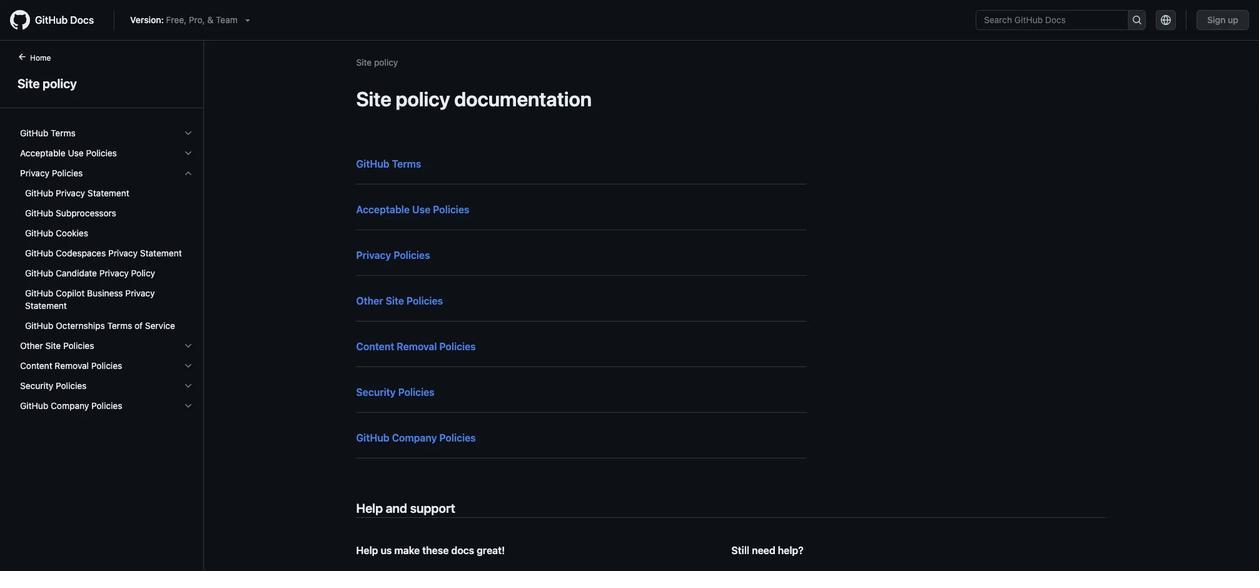 Task type: describe. For each thing, give the bounding box(es) containing it.
&
[[207, 15, 213, 25]]

Search GitHub Docs search field
[[977, 11, 1128, 29]]

sc 9kayk9 0 image for content removal policies
[[183, 361, 193, 371]]

docs
[[70, 14, 94, 26]]

support
[[410, 500, 455, 515]]

statement inside 'link'
[[140, 248, 182, 258]]

github cookies link
[[15, 223, 198, 243]]

1 horizontal spatial acceptable use policies
[[356, 204, 469, 215]]

1 horizontal spatial security
[[356, 386, 396, 398]]

us
[[381, 545, 392, 556]]

0 vertical spatial content
[[356, 341, 394, 352]]

home
[[30, 53, 51, 62]]

statement inside github copilot business privacy statement
[[25, 301, 67, 311]]

sc 9kayk9 0 image for acceptable use policies
[[183, 148, 193, 158]]

1 vertical spatial github company policies
[[356, 432, 476, 444]]

acceptable inside dropdown button
[[20, 148, 65, 158]]

security inside dropdown button
[[20, 381, 53, 391]]

github docs link
[[10, 10, 104, 30]]

codespaces
[[56, 248, 106, 258]]

github terms button
[[15, 123, 198, 143]]

github docs
[[35, 14, 94, 26]]

0 vertical spatial removal
[[397, 341, 437, 352]]

1 vertical spatial github terms
[[356, 158, 421, 170]]

github octernships terms of service
[[25, 321, 175, 331]]

cookies
[[56, 228, 88, 238]]

github candidate privacy policy
[[25, 268, 155, 278]]

sc 9kayk9 0 image for github terms
[[183, 128, 193, 138]]

1 horizontal spatial acceptable
[[356, 204, 410, 215]]

other inside dropdown button
[[20, 341, 43, 351]]

version: free, pro, & team
[[130, 15, 238, 25]]

help for help and support
[[356, 500, 383, 515]]

company inside dropdown button
[[51, 401, 89, 411]]

other site policies button
[[15, 336, 198, 356]]

site policy documentation
[[356, 87, 592, 111]]

up
[[1228, 15, 1239, 25]]

sc 9kayk9 0 image for privacy policies
[[183, 168, 193, 178]]

site policy for site policy link to the top
[[356, 57, 398, 67]]

statement inside "link"
[[88, 188, 129, 198]]

content removal policies button
[[15, 356, 198, 376]]

sc 9kayk9 0 image for other site policies
[[183, 341, 193, 351]]

github inside "link"
[[25, 188, 53, 198]]

site policy for the bottom site policy link
[[18, 76, 77, 90]]

octernships
[[56, 321, 105, 331]]

other site policies link
[[356, 295, 443, 307]]

github inside github copilot business privacy statement
[[25, 288, 53, 298]]

1 vertical spatial company
[[392, 432, 437, 444]]

use inside acceptable use policies dropdown button
[[68, 148, 84, 158]]

github candidate privacy policy link
[[15, 263, 198, 283]]

1 vertical spatial terms
[[392, 158, 421, 170]]

content removal policies link
[[356, 341, 476, 352]]

sign
[[1207, 15, 1226, 25]]

privacy policies element containing github privacy statement
[[10, 183, 203, 336]]

github cookies
[[25, 228, 88, 238]]

privacy inside 'link'
[[108, 248, 138, 258]]

acceptable use policies button
[[15, 143, 198, 163]]

github subprocessors
[[25, 208, 116, 218]]

terms inside privacy policies element
[[107, 321, 132, 331]]

privacy inside "link"
[[56, 188, 85, 198]]

github codespaces privacy statement
[[25, 248, 182, 258]]

other site policies inside other site policies dropdown button
[[20, 341, 94, 351]]

help for help us make these docs great!
[[356, 545, 378, 556]]

docs
[[451, 545, 474, 556]]

github octernships terms of service link
[[15, 316, 198, 336]]

github inside 'link'
[[25, 248, 53, 258]]

site inside other site policies dropdown button
[[45, 341, 61, 351]]

triangle down image
[[243, 15, 253, 25]]

candidate
[[56, 268, 97, 278]]

1 horizontal spatial security policies
[[356, 386, 435, 398]]

documentation
[[454, 87, 592, 111]]



Task type: locate. For each thing, give the bounding box(es) containing it.
policy
[[131, 268, 155, 278]]

content inside dropdown button
[[20, 361, 52, 371]]

1 vertical spatial site policy link
[[15, 74, 188, 93]]

privacy policies element containing privacy policies
[[10, 163, 203, 336]]

privacy up github privacy statement
[[20, 168, 49, 178]]

2 horizontal spatial terms
[[392, 158, 421, 170]]

acceptable use policies up privacy policies link in the left top of the page
[[356, 204, 469, 215]]

sc 9kayk9 0 image inside the security policies dropdown button
[[183, 381, 193, 391]]

security policies down content removal policies dropdown button
[[20, 381, 87, 391]]

0 horizontal spatial use
[[68, 148, 84, 158]]

0 horizontal spatial company
[[51, 401, 89, 411]]

1 vertical spatial help
[[356, 545, 378, 556]]

security policies up github company policies link at the left of the page
[[356, 386, 435, 398]]

github subprocessors link
[[15, 203, 198, 223]]

0 vertical spatial github company policies
[[20, 401, 122, 411]]

still need help?
[[732, 545, 804, 556]]

github company policies down the security policies dropdown button
[[20, 401, 122, 411]]

content
[[356, 341, 394, 352], [20, 361, 52, 371]]

0 horizontal spatial security policies
[[20, 381, 87, 391]]

company
[[51, 401, 89, 411], [392, 432, 437, 444]]

github company policies inside dropdown button
[[20, 401, 122, 411]]

statement down privacy policies dropdown button
[[88, 188, 129, 198]]

0 horizontal spatial content
[[20, 361, 52, 371]]

statement down copilot
[[25, 301, 67, 311]]

other site policies down privacy policies link in the left top of the page
[[356, 295, 443, 307]]

github company policies
[[20, 401, 122, 411], [356, 432, 476, 444]]

pro,
[[189, 15, 205, 25]]

github company policies link
[[356, 432, 476, 444]]

security policies
[[20, 381, 87, 391], [356, 386, 435, 398]]

content removal policies inside dropdown button
[[20, 361, 122, 371]]

sc 9kayk9 0 image inside privacy policies dropdown button
[[183, 168, 193, 178]]

policy
[[374, 57, 398, 67], [43, 76, 77, 90], [396, 87, 450, 111]]

1 horizontal spatial content removal policies
[[356, 341, 476, 352]]

0 vertical spatial terms
[[51, 128, 76, 138]]

1 horizontal spatial github terms
[[356, 158, 421, 170]]

site policy element
[[0, 51, 204, 570]]

0 horizontal spatial content removal policies
[[20, 361, 122, 371]]

security policies link
[[356, 386, 435, 398]]

0 vertical spatial company
[[51, 401, 89, 411]]

1 vertical spatial other
[[20, 341, 43, 351]]

0 horizontal spatial other
[[20, 341, 43, 351]]

terms up acceptable use policies dropdown button
[[51, 128, 76, 138]]

1 horizontal spatial github company policies
[[356, 432, 476, 444]]

search image
[[1132, 15, 1142, 25]]

statement
[[88, 188, 129, 198], [140, 248, 182, 258], [25, 301, 67, 311]]

0 vertical spatial acceptable use policies
[[20, 148, 117, 158]]

0 horizontal spatial security
[[20, 381, 53, 391]]

service
[[145, 321, 175, 331]]

security
[[20, 381, 53, 391], [356, 386, 396, 398]]

0 vertical spatial other site policies
[[356, 295, 443, 307]]

sc 9kayk9 0 image inside acceptable use policies dropdown button
[[183, 148, 193, 158]]

acceptable use policies up github privacy statement
[[20, 148, 117, 158]]

1 vertical spatial content
[[20, 361, 52, 371]]

1 horizontal spatial statement
[[88, 188, 129, 198]]

help left us
[[356, 545, 378, 556]]

github copilot business privacy statement link
[[15, 283, 198, 316]]

1 horizontal spatial company
[[392, 432, 437, 444]]

terms inside dropdown button
[[51, 128, 76, 138]]

privacy policies up github privacy statement
[[20, 168, 83, 178]]

0 vertical spatial site policy
[[356, 57, 398, 67]]

acceptable use policies inside acceptable use policies dropdown button
[[20, 148, 117, 158]]

removal
[[397, 341, 437, 352], [55, 361, 89, 371]]

1 horizontal spatial site policy
[[356, 57, 398, 67]]

acceptable
[[20, 148, 65, 158], [356, 204, 410, 215]]

free,
[[166, 15, 186, 25]]

use
[[68, 148, 84, 158], [412, 204, 431, 215]]

github codespaces privacy statement link
[[15, 243, 198, 263]]

3 sc 9kayk9 0 image from the top
[[183, 341, 193, 351]]

github copilot business privacy statement
[[25, 288, 155, 311]]

1 horizontal spatial privacy policies
[[356, 249, 430, 261]]

still
[[732, 545, 749, 556]]

1 vertical spatial other site policies
[[20, 341, 94, 351]]

0 vertical spatial site policy link
[[356, 57, 398, 67]]

privacy up other site policies link
[[356, 249, 391, 261]]

team
[[216, 15, 238, 25]]

github privacy statement link
[[15, 183, 198, 203]]

sc 9kayk9 0 image inside github company policies dropdown button
[[183, 401, 193, 411]]

content removal policies down other site policies link
[[356, 341, 476, 352]]

company down the security policies dropdown button
[[51, 401, 89, 411]]

1 vertical spatial acceptable
[[356, 204, 410, 215]]

1 help from the top
[[356, 500, 383, 515]]

0 vertical spatial privacy policies
[[20, 168, 83, 178]]

github company policies down the security policies link
[[356, 432, 476, 444]]

2 vertical spatial terms
[[107, 321, 132, 331]]

copilot
[[56, 288, 85, 298]]

sign up
[[1207, 15, 1239, 25]]

other site policies down the octernships
[[20, 341, 94, 351]]

0 vertical spatial sc 9kayk9 0 image
[[183, 168, 193, 178]]

1 vertical spatial statement
[[140, 248, 182, 258]]

privacy down 'github codespaces privacy statement' 'link'
[[99, 268, 129, 278]]

privacy policies up other site policies link
[[356, 249, 430, 261]]

1 sc 9kayk9 0 image from the top
[[183, 168, 193, 178]]

1 vertical spatial acceptable use policies
[[356, 204, 469, 215]]

1 horizontal spatial content
[[356, 341, 394, 352]]

github terms inside dropdown button
[[20, 128, 76, 138]]

1 vertical spatial site policy
[[18, 76, 77, 90]]

2 horizontal spatial statement
[[140, 248, 182, 258]]

acceptable use policies
[[20, 148, 117, 158], [356, 204, 469, 215]]

github terms
[[20, 128, 76, 138], [356, 158, 421, 170]]

use up privacy policies link in the left top of the page
[[412, 204, 431, 215]]

1 vertical spatial removal
[[55, 361, 89, 371]]

version:
[[130, 15, 164, 25]]

site policy
[[356, 57, 398, 67], [18, 76, 77, 90]]

privacy policies button
[[15, 163, 198, 183]]

0 horizontal spatial terms
[[51, 128, 76, 138]]

github terms up the acceptable use policies link
[[356, 158, 421, 170]]

0 vertical spatial other
[[356, 295, 383, 307]]

0 horizontal spatial acceptable use policies
[[20, 148, 117, 158]]

site policy link
[[356, 57, 398, 67], [15, 74, 188, 93]]

removal inside dropdown button
[[55, 361, 89, 371]]

privacy inside github copilot business privacy statement
[[125, 288, 155, 298]]

0 vertical spatial acceptable
[[20, 148, 65, 158]]

privacy policies inside dropdown button
[[20, 168, 83, 178]]

1 vertical spatial privacy policies
[[356, 249, 430, 261]]

select language: current language is english image
[[1161, 15, 1171, 25]]

subprocessors
[[56, 208, 116, 218]]

content removal policies
[[356, 341, 476, 352], [20, 361, 122, 371]]

0 horizontal spatial other site policies
[[20, 341, 94, 351]]

0 vertical spatial statement
[[88, 188, 129, 198]]

2 vertical spatial sc 9kayk9 0 image
[[183, 381, 193, 391]]

2 help from the top
[[356, 545, 378, 556]]

terms
[[51, 128, 76, 138], [392, 158, 421, 170], [107, 321, 132, 331]]

privacy policies link
[[356, 249, 430, 261]]

2 sc 9kayk9 0 image from the top
[[183, 148, 193, 158]]

privacy
[[20, 168, 49, 178], [56, 188, 85, 198], [108, 248, 138, 258], [356, 249, 391, 261], [99, 268, 129, 278], [125, 288, 155, 298]]

acceptable use policies link
[[356, 204, 469, 215]]

sc 9kayk9 0 image inside content removal policies dropdown button
[[183, 361, 193, 371]]

1 privacy policies element from the top
[[10, 163, 203, 336]]

help?
[[778, 545, 804, 556]]

need
[[752, 545, 775, 556]]

1 sc 9kayk9 0 image from the top
[[183, 128, 193, 138]]

privacy inside dropdown button
[[20, 168, 49, 178]]

terms left of
[[107, 321, 132, 331]]

0 horizontal spatial privacy policies
[[20, 168, 83, 178]]

site
[[356, 57, 372, 67], [18, 76, 40, 90], [356, 87, 391, 111], [386, 295, 404, 307], [45, 341, 61, 351]]

privacy down the github cookies link
[[108, 248, 138, 258]]

removal down other site policies link
[[397, 341, 437, 352]]

acceptable down 'github terms' 'link'
[[356, 204, 410, 215]]

sign up link
[[1197, 10, 1249, 30]]

0 horizontal spatial site policy
[[18, 76, 77, 90]]

use down github terms dropdown button
[[68, 148, 84, 158]]

home link
[[13, 52, 71, 64]]

acceptable up github privacy statement
[[20, 148, 65, 158]]

removal down other site policies dropdown button
[[55, 361, 89, 371]]

1 horizontal spatial terms
[[107, 321, 132, 331]]

github privacy statement
[[25, 188, 129, 198]]

of
[[134, 321, 143, 331]]

2 privacy policies element from the top
[[10, 183, 203, 336]]

and
[[386, 500, 407, 515]]

1 horizontal spatial site policy link
[[356, 57, 398, 67]]

sc 9kayk9 0 image for github company policies
[[183, 401, 193, 411]]

great!
[[477, 545, 505, 556]]

1 vertical spatial use
[[412, 204, 431, 215]]

2 sc 9kayk9 0 image from the top
[[183, 361, 193, 371]]

github terms up acceptable use policies dropdown button
[[20, 128, 76, 138]]

sc 9kayk9 0 image inside other site policies dropdown button
[[183, 341, 193, 351]]

3 sc 9kayk9 0 image from the top
[[183, 381, 193, 391]]

help left and
[[356, 500, 383, 515]]

sc 9kayk9 0 image
[[183, 168, 193, 178], [183, 361, 193, 371], [183, 381, 193, 391]]

help
[[356, 500, 383, 515], [356, 545, 378, 556]]

1 vertical spatial content removal policies
[[20, 361, 122, 371]]

0 horizontal spatial github company policies
[[20, 401, 122, 411]]

policies inside dropdown button
[[91, 361, 122, 371]]

4 sc 9kayk9 0 image from the top
[[183, 401, 193, 411]]

0 horizontal spatial statement
[[25, 301, 67, 311]]

0 vertical spatial github terms
[[20, 128, 76, 138]]

other site policies
[[356, 295, 443, 307], [20, 341, 94, 351]]

make
[[394, 545, 420, 556]]

1 vertical spatial sc 9kayk9 0 image
[[183, 361, 193, 371]]

terms up the acceptable use policies link
[[392, 158, 421, 170]]

other
[[356, 295, 383, 307], [20, 341, 43, 351]]

privacy down policy
[[125, 288, 155, 298]]

github terms link
[[356, 158, 421, 170]]

business
[[87, 288, 123, 298]]

1 horizontal spatial other
[[356, 295, 383, 307]]

these
[[422, 545, 449, 556]]

statement up policy
[[140, 248, 182, 258]]

security policies inside dropdown button
[[20, 381, 87, 391]]

1 horizontal spatial removal
[[397, 341, 437, 352]]

1 horizontal spatial other site policies
[[356, 295, 443, 307]]

policies
[[86, 148, 117, 158], [52, 168, 83, 178], [433, 204, 469, 215], [394, 249, 430, 261], [407, 295, 443, 307], [63, 341, 94, 351], [439, 341, 476, 352], [91, 361, 122, 371], [56, 381, 87, 391], [398, 386, 435, 398], [91, 401, 122, 411], [439, 432, 476, 444]]

sc 9kayk9 0 image inside github terms dropdown button
[[183, 128, 193, 138]]

privacy policies element
[[10, 163, 203, 336], [10, 183, 203, 336]]

company down the security policies link
[[392, 432, 437, 444]]

0 vertical spatial use
[[68, 148, 84, 158]]

0 horizontal spatial acceptable
[[20, 148, 65, 158]]

site policy inside site policy link
[[18, 76, 77, 90]]

content removal policies down other site policies dropdown button
[[20, 361, 122, 371]]

github company policies button
[[15, 396, 198, 416]]

privacy policies
[[20, 168, 83, 178], [356, 249, 430, 261]]

None search field
[[976, 10, 1146, 30]]

privacy up github subprocessors
[[56, 188, 85, 198]]

github
[[35, 14, 68, 26], [20, 128, 48, 138], [356, 158, 389, 170], [25, 188, 53, 198], [25, 208, 53, 218], [25, 228, 53, 238], [25, 248, 53, 258], [25, 268, 53, 278], [25, 288, 53, 298], [25, 321, 53, 331], [20, 401, 48, 411], [356, 432, 389, 444]]

0 vertical spatial help
[[356, 500, 383, 515]]

help us make these docs great!
[[356, 545, 505, 556]]

2 vertical spatial statement
[[25, 301, 67, 311]]

sc 9kayk9 0 image
[[183, 128, 193, 138], [183, 148, 193, 158], [183, 341, 193, 351], [183, 401, 193, 411]]

sc 9kayk9 0 image for security policies
[[183, 381, 193, 391]]

help and support
[[356, 500, 455, 515]]

security policies button
[[15, 376, 198, 396]]

site inside site policy link
[[18, 76, 40, 90]]

0 horizontal spatial removal
[[55, 361, 89, 371]]

0 horizontal spatial site policy link
[[15, 74, 188, 93]]

0 horizontal spatial github terms
[[20, 128, 76, 138]]

1 horizontal spatial use
[[412, 204, 431, 215]]

0 vertical spatial content removal policies
[[356, 341, 476, 352]]



Task type: vqa. For each thing, say whether or not it's contained in the screenshot.
force
no



